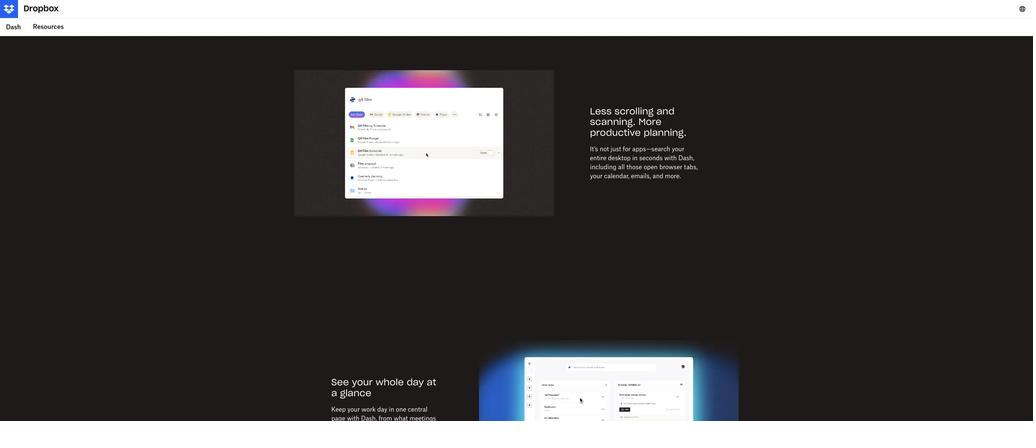 Task type: vqa. For each thing, say whether or not it's contained in the screenshot.
Install on desktop to work on files offline and stay synced.
no



Task type: describe. For each thing, give the bounding box(es) containing it.
in inside keep your work day in one central page with dash, from what meeting
[[389, 406, 394, 413]]

glance
[[340, 387, 372, 399]]

see
[[331, 377, 349, 388]]

including
[[590, 163, 617, 171]]

those
[[627, 163, 642, 171]]

more
[[639, 116, 662, 128]]

tabs,
[[684, 163, 698, 171]]

less scrolling and scanning. more productive planning.
[[590, 105, 687, 139]]

at
[[427, 377, 436, 388]]

and inside it's not just for apps—search your entire desktop in seconds with dash, including all those open browser tabs, your calendar, emails, and more.
[[653, 172, 664, 180]]

with inside keep your work day in one central page with dash, from what meeting
[[347, 415, 360, 421]]

dash, inside it's not just for apps—search your entire desktop in seconds with dash, including all those open browser tabs, your calendar, emails, and more.
[[679, 154, 695, 162]]

central
[[408, 406, 428, 413]]

open
[[644, 163, 658, 171]]

a
[[331, 387, 337, 399]]

it's
[[590, 145, 598, 153]]

and inside less scrolling and scanning. more productive planning.
[[657, 105, 675, 117]]

just
[[611, 145, 621, 153]]

it's not just for apps—search your entire desktop in seconds with dash, including all those open browser tabs, your calendar, emails, and more.
[[590, 145, 698, 180]]

one
[[396, 406, 406, 413]]

seconds
[[640, 154, 663, 162]]

calendar,
[[604, 172, 630, 180]]

planning.
[[644, 127, 687, 139]]

see your whole day at a glance
[[331, 377, 436, 399]]



Task type: locate. For each thing, give the bounding box(es) containing it.
with
[[665, 154, 677, 162], [347, 415, 360, 421]]

page
[[331, 415, 345, 421]]

dash, down work
[[361, 415, 377, 421]]

your down including
[[590, 172, 603, 180]]

resources
[[33, 23, 64, 31]]

day up from
[[377, 406, 387, 413]]

0 vertical spatial with
[[665, 154, 677, 162]]

with inside it's not just for apps—search your entire desktop in seconds with dash, including all those open browser tabs, your calendar, emails, and more.
[[665, 154, 677, 162]]

dash
[[6, 23, 21, 31]]

and down the "open"
[[653, 172, 664, 180]]

desktop
[[608, 154, 631, 162]]

in up those
[[633, 154, 638, 162]]

1 vertical spatial day
[[377, 406, 387, 413]]

in
[[633, 154, 638, 162], [389, 406, 394, 413]]

1 horizontal spatial dash,
[[679, 154, 695, 162]]

0 vertical spatial dash,
[[679, 154, 695, 162]]

from
[[379, 415, 392, 421]]

in inside it's not just for apps—search your entire desktop in seconds with dash, including all those open browser tabs, your calendar, emails, and more.
[[633, 154, 638, 162]]

0 vertical spatial day
[[407, 377, 424, 388]]

keep
[[331, 406, 346, 413]]

scrolling
[[615, 105, 654, 117]]

all
[[618, 163, 625, 171]]

your left work
[[348, 406, 360, 413]]

dash,
[[679, 154, 695, 162], [361, 415, 377, 421]]

apps—search
[[633, 145, 671, 153]]

keep your work day in one central page with dash, from what meeting
[[331, 406, 439, 421]]

1 horizontal spatial with
[[665, 154, 677, 162]]

day left "at"
[[407, 377, 424, 388]]

productive
[[590, 127, 641, 139]]

dash, up tabs,
[[679, 154, 695, 162]]

1 vertical spatial with
[[347, 415, 360, 421]]

1 vertical spatial and
[[653, 172, 664, 180]]

0 horizontal spatial day
[[377, 406, 387, 413]]

dash link
[[0, 18, 27, 36]]

0 vertical spatial and
[[657, 105, 675, 117]]

0 horizontal spatial dash,
[[361, 415, 377, 421]]

your right see
[[352, 377, 373, 388]]

day inside keep your work day in one central page with dash, from what meeting
[[377, 406, 387, 413]]

whole
[[376, 377, 404, 388]]

more.
[[665, 172, 681, 180]]

day for work
[[377, 406, 387, 413]]

for
[[623, 145, 631, 153]]

resources link
[[27, 18, 70, 36]]

1 horizontal spatial day
[[407, 377, 424, 388]]

day
[[407, 377, 424, 388], [377, 406, 387, 413]]

browser
[[660, 163, 683, 171]]

1 vertical spatial in
[[389, 406, 394, 413]]

day for whole
[[407, 377, 424, 388]]

0 horizontal spatial in
[[389, 406, 394, 413]]

in left one
[[389, 406, 394, 413]]

and
[[657, 105, 675, 117], [653, 172, 664, 180]]

your up browser
[[672, 145, 685, 153]]

dash, inside keep your work day in one central page with dash, from what meeting
[[361, 415, 377, 421]]

your inside keep your work day in one central page with dash, from what meeting
[[348, 406, 360, 413]]

your inside see your whole day at a glance
[[352, 377, 373, 388]]

0 vertical spatial in
[[633, 154, 638, 162]]

with right page
[[347, 415, 360, 421]]

entire
[[590, 154, 607, 162]]

with up browser
[[665, 154, 677, 162]]

work
[[362, 406, 376, 413]]

what
[[394, 415, 408, 421]]

1 horizontal spatial in
[[633, 154, 638, 162]]

emails,
[[631, 172, 651, 180]]

day inside see your whole day at a glance
[[407, 377, 424, 388]]

your
[[672, 145, 685, 153], [590, 172, 603, 180], [352, 377, 373, 388], [348, 406, 360, 413]]

1 vertical spatial dash,
[[361, 415, 377, 421]]

not
[[600, 145, 609, 153]]

less
[[590, 105, 612, 117]]

scanning.
[[590, 116, 636, 128]]

and up planning.
[[657, 105, 675, 117]]

0 horizontal spatial with
[[347, 415, 360, 421]]



